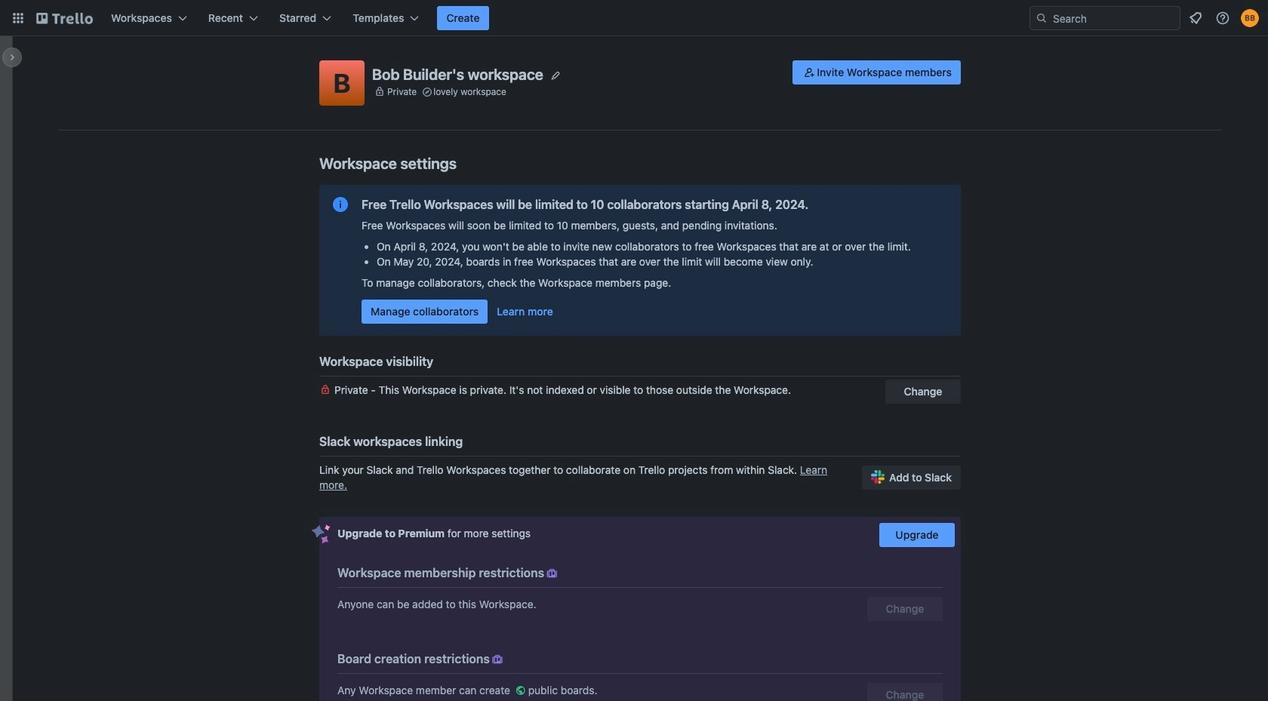 Task type: locate. For each thing, give the bounding box(es) containing it.
0 horizontal spatial sm image
[[490, 652, 505, 668]]

1 horizontal spatial sm image
[[513, 683, 528, 698]]

2 horizontal spatial sm image
[[545, 566, 560, 581]]

0 notifications image
[[1187, 9, 1205, 27]]

Search field
[[1048, 7, 1180, 29]]

back to home image
[[36, 6, 93, 30]]

bob builder (bobbuilder40) image
[[1241, 9, 1260, 27]]

sm image
[[545, 566, 560, 581], [490, 652, 505, 668], [513, 683, 528, 698]]

0 vertical spatial sm image
[[545, 566, 560, 581]]

primary element
[[0, 0, 1269, 36]]

1 vertical spatial sm image
[[490, 652, 505, 668]]

sparkle image
[[312, 525, 331, 544]]



Task type: vqa. For each thing, say whether or not it's contained in the screenshot.
leftmost sm image
yes



Task type: describe. For each thing, give the bounding box(es) containing it.
sm image
[[802, 65, 817, 80]]

open information menu image
[[1216, 11, 1231, 26]]

2 vertical spatial sm image
[[513, 683, 528, 698]]

search image
[[1036, 12, 1048, 24]]



